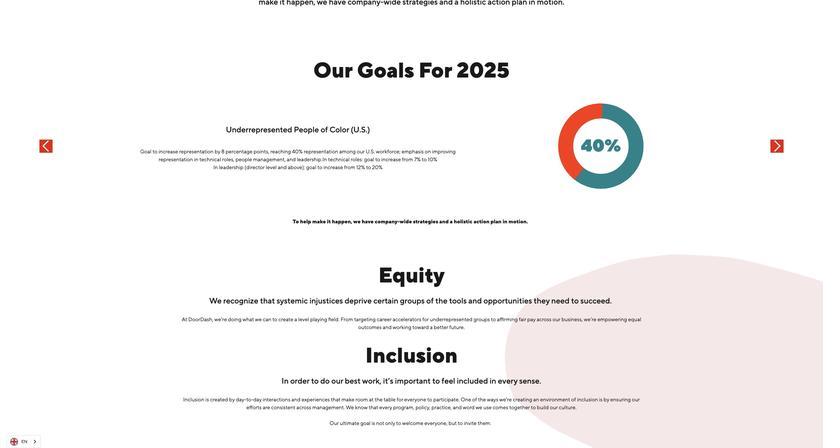 Task type: vqa. For each thing, say whether or not it's contained in the screenshot.
way within Our Values In Action Our values guide the way we work, inform everything we do, and make us unapologetically DoorDash.
no



Task type: describe. For each thing, give the bounding box(es) containing it.
build
[[537, 405, 549, 411]]

to right but
[[458, 421, 463, 427]]

0 horizontal spatial we're
[[215, 317, 227, 323]]

to right need
[[572, 296, 579, 306]]

2 horizontal spatial the
[[479, 397, 486, 403]]

0 horizontal spatial we
[[210, 296, 222, 306]]

table
[[384, 397, 396, 403]]

environment
[[541, 397, 571, 403]]

12%
[[357, 165, 365, 171]]

to right only
[[397, 421, 402, 427]]

emphasis
[[402, 149, 424, 155]]

to down leadership.in
[[318, 165, 323, 171]]

1 horizontal spatial that
[[331, 397, 341, 403]]

next slide image
[[771, 140, 784, 153]]

every inside the inclusion is created by day-to-day interactions and experiences that make room at the table for everyone to participate. one of the ways we're creating an environment of inclusion is by ensuring our efforts are consistent across management. we know that every program, policy, practice, and word we use comes together to build our culture.
[[380, 405, 392, 411]]

need
[[552, 296, 570, 306]]

doordash,
[[189, 317, 214, 323]]

our right "do"
[[332, 377, 344, 386]]

for inside at doordash, we're doing what we can to create a level playing field. from targeting career accelerators for underrepresented groups to affirming fair pay across our business, we're empowering equal outcomes and working toward a better future.
[[423, 317, 429, 323]]

2 vertical spatial a
[[430, 325, 433, 331]]

0 vertical spatial goal
[[364, 157, 375, 163]]

people
[[294, 125, 319, 134]]

our inside goal to increase representation by 8 percentage points, reaching 40% representation among our u.s. workforce; emphasis on improving representation in technical roles, people management, and leadership.in technical roles: goal to increase from 7% to 10% in leadership (director level and above): goal to increase from 12% to 20%
[[357, 149, 365, 155]]

business,
[[562, 317, 583, 323]]

of inside carousel region
[[321, 125, 328, 134]]

leadership
[[219, 165, 244, 171]]

our right ensuring
[[633, 397, 640, 403]]

2 horizontal spatial we're
[[584, 317, 597, 323]]

2025
[[457, 58, 510, 82]]

have
[[362, 219, 374, 225]]

across inside the inclusion is created by day-to-day interactions and experiences that make room at the table for everyone to participate. one of the ways we're creating an environment of inclusion is by ensuring our efforts are consistent across management. we know that every program, policy, practice, and word we use comes together to build our culture.
[[297, 405, 312, 411]]

better
[[434, 325, 449, 331]]

but
[[449, 421, 457, 427]]

day
[[254, 397, 262, 403]]

working
[[393, 325, 412, 331]]

certain
[[374, 296, 399, 306]]

everyone
[[405, 397, 427, 403]]

included
[[457, 377, 489, 386]]

1 horizontal spatial by
[[229, 397, 235, 403]]

one
[[461, 397, 472, 403]]

equity
[[379, 263, 445, 288]]

0 vertical spatial a
[[450, 219, 453, 225]]

together
[[510, 405, 530, 411]]

targeting
[[355, 317, 376, 323]]

ensuring
[[611, 397, 631, 403]]

invite
[[464, 421, 477, 427]]

injustices
[[310, 296, 343, 306]]

2 vertical spatial in
[[490, 377, 497, 386]]

wide
[[400, 219, 412, 225]]

consistent
[[271, 405, 296, 411]]

toward
[[413, 325, 429, 331]]

and inside at doordash, we're doing what we can to create a level playing field. from targeting career accelerators for underrepresented groups to affirming fair pay across our business, we're empowering equal outcomes and working toward a better future.
[[383, 325, 392, 331]]

work,
[[363, 377, 382, 386]]

0 horizontal spatial groups
[[401, 296, 425, 306]]

management.
[[313, 405, 345, 411]]

created
[[210, 397, 228, 403]]

2 vertical spatial goal
[[361, 421, 371, 427]]

affirming
[[497, 317, 518, 323]]

to right 7%
[[422, 157, 427, 163]]

of left tools
[[427, 296, 434, 306]]

and up consistent
[[292, 397, 301, 403]]

points,
[[254, 149, 270, 155]]

7%
[[415, 157, 421, 163]]

8
[[222, 149, 225, 155]]

roles,
[[222, 157, 235, 163]]

of right one
[[473, 397, 477, 403]]

1 vertical spatial in
[[282, 377, 289, 386]]

everyone,
[[425, 421, 448, 427]]

1 technical from the left
[[200, 157, 221, 163]]

of up culture.
[[572, 397, 577, 403]]

use
[[484, 405, 492, 411]]

make inside the inclusion is created by day-to-day interactions and experiences that make room at the table for everyone to participate. one of the ways we're creating an environment of inclusion is by ensuring our efforts are consistent across management. we know that every program, policy, practice, and word we use comes together to build our culture.
[[342, 397, 355, 403]]

level inside at doordash, we're doing what we can to create a level playing field. from targeting career accelerators for underrepresented groups to affirming fair pay across our business, we're empowering equal outcomes and working toward a better future.
[[299, 317, 309, 323]]

them.
[[478, 421, 492, 427]]

playing
[[311, 317, 328, 323]]

2 horizontal spatial increase
[[382, 157, 401, 163]]

0 horizontal spatial is
[[206, 397, 209, 403]]

40%
[[292, 149, 303, 155]]

to up policy,
[[428, 397, 433, 403]]

not
[[377, 421, 385, 427]]

only
[[386, 421, 396, 427]]

experiences
[[302, 397, 330, 403]]

for inside the inclusion is created by day-to-day interactions and experiences that make room at the table for everyone to participate. one of the ways we're creating an environment of inclusion is by ensuring our efforts are consistent across management. we know that every program, policy, practice, and word we use comes together to build our culture.
[[397, 397, 404, 403]]

we inside the inclusion is created by day-to-day interactions and experiences that make room at the table for everyone to participate. one of the ways we're creating an environment of inclusion is by ensuring our efforts are consistent across management. we know that every program, policy, practice, and word we use comes together to build our culture.
[[346, 405, 354, 411]]

efforts
[[247, 405, 262, 411]]

best
[[345, 377, 361, 386]]

action
[[474, 219, 490, 225]]

groups inside at doordash, we're doing what we can to create a level playing field. from targeting career accelerators for underrepresented groups to affirming fair pay across our business, we're empowering equal outcomes and working toward a better future.
[[474, 317, 490, 323]]

word
[[463, 405, 475, 411]]

succeed.
[[581, 296, 613, 306]]

u.s.
[[366, 149, 375, 155]]

our goals for 2025
[[314, 58, 510, 82]]

recognize
[[224, 296, 259, 306]]

to
[[293, 219, 299, 225]]

to right can
[[273, 317, 278, 323]]

help
[[300, 219, 311, 225]]

Language field
[[7, 436, 41, 449]]

happen,
[[332, 219, 353, 225]]

roles:
[[351, 157, 363, 163]]

program,
[[394, 405, 415, 411]]

2 horizontal spatial is
[[600, 397, 603, 403]]

it
[[327, 219, 331, 225]]

people
[[236, 157, 252, 163]]

policy,
[[416, 405, 431, 411]]

our for our ultimate goal is not only to welcome everyone, but to invite them.
[[330, 421, 339, 427]]

on
[[425, 149, 431, 155]]

can
[[263, 317, 272, 323]]

to-
[[247, 397, 254, 403]]

feel
[[442, 377, 456, 386]]

en
[[21, 440, 27, 444]]

our for our goals for 2025
[[314, 58, 353, 82]]

(director
[[245, 165, 265, 171]]

comes
[[493, 405, 509, 411]]



Task type: locate. For each thing, give the bounding box(es) containing it.
improving
[[432, 149, 456, 155]]

1 horizontal spatial a
[[430, 325, 433, 331]]

0 horizontal spatial in
[[194, 157, 199, 163]]

a left holistic
[[450, 219, 453, 225]]

and left above):
[[278, 165, 287, 171]]

ultimate
[[340, 421, 360, 427]]

in left leadership
[[214, 165, 218, 171]]

1 vertical spatial increase
[[382, 157, 401, 163]]

culture.
[[559, 405, 577, 411]]

and up above):
[[287, 157, 296, 163]]

groups left affirming
[[474, 317, 490, 323]]

2 horizontal spatial in
[[503, 219, 508, 225]]

we for happen,
[[354, 219, 361, 225]]

across down experiences at bottom
[[297, 405, 312, 411]]

make left room
[[342, 397, 355, 403]]

our down environment
[[550, 405, 558, 411]]

to right 12%
[[366, 165, 371, 171]]

0 vertical spatial for
[[423, 317, 429, 323]]

2 horizontal spatial by
[[604, 397, 610, 403]]

0 horizontal spatial we
[[255, 317, 262, 323]]

2 horizontal spatial we
[[476, 405, 483, 411]]

that up can
[[260, 296, 275, 306]]

1 vertical spatial from
[[344, 165, 355, 171]]

the
[[436, 296, 448, 306], [375, 397, 383, 403], [479, 397, 486, 403]]

our
[[357, 149, 365, 155], [553, 317, 561, 323], [332, 377, 344, 386], [633, 397, 640, 403], [550, 405, 558, 411]]

systemic
[[277, 296, 308, 306]]

a left better
[[430, 325, 433, 331]]

0 horizontal spatial for
[[397, 397, 404, 403]]

1 vertical spatial level
[[299, 317, 309, 323]]

goal to increase representation by 8 percentage points, reaching 40% representation among our u.s. workforce; emphasis on improving representation in technical roles, people management, and leadership.in technical roles: goal to increase from 7% to 10% in leadership (director level and above): goal to increase from 12% to 20%
[[140, 149, 456, 171]]

and left word
[[453, 405, 462, 411]]

technical
[[200, 157, 221, 163], [328, 157, 350, 163]]

our up roles:
[[357, 149, 365, 155]]

we're left doing
[[215, 317, 227, 323]]

inclusion inside the inclusion is created by day-to-day interactions and experiences that make room at the table for everyone to participate. one of the ways we're creating an environment of inclusion is by ensuring our efforts are consistent across management. we know that every program, policy, practice, and word we use comes together to build our culture.
[[183, 397, 205, 403]]

2 vertical spatial that
[[369, 405, 379, 411]]

1 horizontal spatial is
[[372, 421, 375, 427]]

0 vertical spatial in
[[214, 165, 218, 171]]

every left sense.
[[498, 377, 518, 386]]

holistic
[[454, 219, 473, 225]]

1 horizontal spatial in
[[490, 377, 497, 386]]

1 vertical spatial that
[[331, 397, 341, 403]]

increase down workforce;
[[382, 157, 401, 163]]

representation
[[179, 149, 214, 155], [304, 149, 338, 155], [159, 157, 193, 163]]

we left know
[[346, 405, 354, 411]]

it's
[[383, 377, 394, 386]]

equal
[[629, 317, 642, 323]]

from
[[341, 317, 353, 323]]

1 vertical spatial we
[[255, 317, 262, 323]]

by left day-
[[229, 397, 235, 403]]

leadership.in
[[297, 157, 327, 163]]

outcomes
[[359, 325, 382, 331]]

we're up comes at the right bottom of the page
[[500, 397, 512, 403]]

0 horizontal spatial technical
[[200, 157, 221, 163]]

we inside the inclusion is created by day-to-day interactions and experiences that make room at the table for everyone to participate. one of the ways we're creating an environment of inclusion is by ensuring our efforts are consistent across management. we know that every program, policy, practice, and word we use comes together to build our culture.
[[476, 405, 483, 411]]

0 vertical spatial we
[[354, 219, 361, 225]]

we recognize that systemic injustices deprive certain groups of the tools and opportunities they need to succeed.
[[210, 296, 614, 306]]

1 vertical spatial across
[[297, 405, 312, 411]]

room
[[356, 397, 368, 403]]

1 horizontal spatial the
[[436, 296, 448, 306]]

career
[[377, 317, 392, 323]]

inclusion for inclusion
[[366, 343, 458, 368]]

0 vertical spatial every
[[498, 377, 518, 386]]

0 vertical spatial that
[[260, 296, 275, 306]]

in up ways
[[490, 377, 497, 386]]

1 vertical spatial a
[[295, 317, 297, 323]]

to help make it happen, we have company-wide strategies and a holistic action plan in motion.
[[293, 219, 531, 225]]

to left "do"
[[312, 377, 319, 386]]

for up program,
[[397, 397, 404, 403]]

2 horizontal spatial a
[[450, 219, 453, 225]]

1 horizontal spatial level
[[299, 317, 309, 323]]

our ultimate goal is not only to welcome everyone, but to invite them.
[[330, 421, 494, 427]]

to down an
[[531, 405, 536, 411]]

goal left not
[[361, 421, 371, 427]]

we
[[210, 296, 222, 306], [346, 405, 354, 411]]

plan
[[491, 219, 502, 225]]

1 vertical spatial in
[[503, 219, 508, 225]]

inclusion left the created
[[183, 397, 205, 403]]

a
[[450, 219, 453, 225], [295, 317, 297, 323], [430, 325, 433, 331]]

1 vertical spatial make
[[342, 397, 355, 403]]

make left it
[[313, 219, 326, 225]]

0 vertical spatial increase
[[159, 149, 178, 155]]

at
[[369, 397, 374, 403]]

for
[[419, 58, 452, 82]]

and right strategies
[[440, 219, 449, 225]]

the left tools
[[436, 296, 448, 306]]

order
[[291, 377, 310, 386]]

our inside at doordash, we're doing what we can to create a level playing field. from targeting career accelerators for underrepresented groups to affirming fair pay across our business, we're empowering equal outcomes and working toward a better future.
[[553, 317, 561, 323]]

0 horizontal spatial by
[[215, 149, 220, 155]]

inclusion is created by day-to-day interactions and experiences that make room at the table for everyone to participate. one of the ways we're creating an environment of inclusion is by ensuring our efforts are consistent across management. we know that every program, policy, practice, and word we use comes together to build our culture.
[[183, 397, 640, 411]]

to left feel
[[433, 377, 441, 386]]

we left have
[[354, 219, 361, 225]]

0 vertical spatial our
[[314, 58, 353, 82]]

future.
[[450, 325, 465, 331]]

reaching
[[271, 149, 291, 155]]

goal down leadership.in
[[307, 165, 317, 171]]

0 horizontal spatial increase
[[159, 149, 178, 155]]

groups
[[401, 296, 425, 306], [474, 317, 490, 323]]

welcome
[[403, 421, 424, 427]]

is right 'inclusion'
[[600, 397, 603, 403]]

color
[[330, 125, 349, 134]]

1 horizontal spatial in
[[282, 377, 289, 386]]

make
[[313, 219, 326, 225], [342, 397, 355, 403]]

2 technical from the left
[[328, 157, 350, 163]]

is
[[206, 397, 209, 403], [600, 397, 603, 403], [372, 421, 375, 427]]

0 horizontal spatial the
[[375, 397, 383, 403]]

1 vertical spatial every
[[380, 405, 392, 411]]

1 horizontal spatial for
[[423, 317, 429, 323]]

that down at
[[369, 405, 379, 411]]

increase right goal
[[159, 149, 178, 155]]

1 horizontal spatial from
[[402, 157, 413, 163]]

for up toward
[[423, 317, 429, 323]]

create
[[279, 317, 294, 323]]

1 horizontal spatial we
[[354, 219, 361, 225]]

is left not
[[372, 421, 375, 427]]

accelerators
[[393, 317, 422, 323]]

0 vertical spatial across
[[537, 317, 552, 323]]

groups up accelerators
[[401, 296, 425, 306]]

our left business,
[[553, 317, 561, 323]]

practice,
[[432, 405, 452, 411]]

we up doordash,
[[210, 296, 222, 306]]

strategies
[[413, 219, 439, 225]]

that
[[260, 296, 275, 306], [331, 397, 341, 403], [369, 405, 379, 411]]

from down emphasis
[[402, 157, 413, 163]]

1 vertical spatial goal
[[307, 165, 317, 171]]

1 vertical spatial our
[[330, 421, 339, 427]]

at
[[182, 317, 187, 323]]

level down management,
[[266, 165, 277, 171]]

0 vertical spatial from
[[402, 157, 413, 163]]

from down roles:
[[344, 165, 355, 171]]

1 horizontal spatial we're
[[500, 397, 512, 403]]

1 vertical spatial we
[[346, 405, 354, 411]]

in inside goal to increase representation by 8 percentage points, reaching 40% representation among our u.s. workforce; emphasis on improving representation in technical roles, people management, and leadership.in technical roles: goal to increase from 7% to 10% in leadership (director level and above): goal to increase from 12% to 20%
[[194, 157, 199, 163]]

inclusion up in order to do our best work, it's important to feel included in every sense.
[[366, 343, 458, 368]]

increase down among
[[324, 165, 343, 171]]

1 horizontal spatial groups
[[474, 317, 490, 323]]

we're right business,
[[584, 317, 597, 323]]

carousel region
[[33, 97, 791, 196]]

0 horizontal spatial that
[[260, 296, 275, 306]]

interactions
[[263, 397, 291, 403]]

we inside at doordash, we're doing what we can to create a level playing field. from targeting career accelerators for underrepresented groups to affirming fair pay across our business, we're empowering equal outcomes and working toward a better future.
[[255, 317, 262, 323]]

the right at
[[375, 397, 383, 403]]

1 horizontal spatial technical
[[328, 157, 350, 163]]

2 horizontal spatial that
[[369, 405, 379, 411]]

by left ensuring
[[604, 397, 610, 403]]

underrepresented people of color (u.s.)
[[226, 125, 370, 134]]

every
[[498, 377, 518, 386], [380, 405, 392, 411]]

0 horizontal spatial inclusion
[[183, 397, 205, 403]]

above):
[[288, 165, 305, 171]]

1 vertical spatial inclusion
[[183, 397, 205, 403]]

participate.
[[434, 397, 460, 403]]

we left can
[[255, 317, 262, 323]]

2 vertical spatial we
[[476, 405, 483, 411]]

1 horizontal spatial we
[[346, 405, 354, 411]]

1 horizontal spatial make
[[342, 397, 355, 403]]

1 horizontal spatial across
[[537, 317, 552, 323]]

en link
[[7, 436, 41, 448]]

0 vertical spatial make
[[313, 219, 326, 225]]

a right 'create'
[[295, 317, 297, 323]]

the up use
[[479, 397, 486, 403]]

0 horizontal spatial a
[[295, 317, 297, 323]]

creating
[[513, 397, 533, 403]]

goal down u.s.
[[364, 157, 375, 163]]

at doordash, we're doing what we can to create a level playing field. from targeting career accelerators for underrepresented groups to affirming fair pay across our business, we're empowering equal outcomes and working toward a better future.
[[182, 317, 642, 331]]

across inside at doordash, we're doing what we can to create a level playing field. from targeting career accelerators for underrepresented groups to affirming fair pay across our business, we're empowering equal outcomes and working toward a better future.
[[537, 317, 552, 323]]

previous slide image
[[39, 140, 53, 153]]

we for what
[[255, 317, 262, 323]]

tools
[[450, 296, 467, 306]]

that up "management."
[[331, 397, 341, 403]]

in order to do our best work, it's important to feel included in every sense.
[[282, 377, 542, 386]]

0 vertical spatial level
[[266, 165, 277, 171]]

opportunities
[[484, 296, 533, 306]]

field.
[[329, 317, 340, 323]]

1 horizontal spatial increase
[[324, 165, 343, 171]]

in left order
[[282, 377, 289, 386]]

technical left roles,
[[200, 157, 221, 163]]

in left roles,
[[194, 157, 199, 163]]

we left use
[[476, 405, 483, 411]]

0 horizontal spatial make
[[313, 219, 326, 225]]

important
[[395, 377, 431, 386]]

an
[[534, 397, 540, 403]]

english flag image
[[10, 438, 18, 446]]

0 vertical spatial inclusion
[[366, 343, 458, 368]]

level
[[266, 165, 277, 171], [299, 317, 309, 323]]

0 horizontal spatial in
[[214, 165, 218, 171]]

inclusion
[[366, 343, 458, 368], [183, 397, 205, 403]]

0 vertical spatial in
[[194, 157, 199, 163]]

0 horizontal spatial from
[[344, 165, 355, 171]]

fair
[[519, 317, 527, 323]]

in right plan
[[503, 219, 508, 225]]

1 horizontal spatial inclusion
[[366, 343, 458, 368]]

20%
[[372, 165, 383, 171]]

technical down among
[[328, 157, 350, 163]]

and down career on the left
[[383, 325, 392, 331]]

among
[[340, 149, 356, 155]]

for
[[423, 317, 429, 323], [397, 397, 404, 403]]

of left color
[[321, 125, 328, 134]]

and right tools
[[469, 296, 482, 306]]

to right goal
[[153, 149, 158, 155]]

ways
[[487, 397, 499, 403]]

level left playing
[[299, 317, 309, 323]]

0 horizontal spatial level
[[266, 165, 277, 171]]

by left 8
[[215, 149, 220, 155]]

underrepresented
[[226, 125, 292, 134]]

is left the created
[[206, 397, 209, 403]]

every down table
[[380, 405, 392, 411]]

(u.s.)
[[351, 125, 370, 134]]

0 vertical spatial we
[[210, 296, 222, 306]]

in
[[214, 165, 218, 171], [282, 377, 289, 386]]

across right pay
[[537, 317, 552, 323]]

in inside goal to increase representation by 8 percentage points, reaching 40% representation among our u.s. workforce; emphasis on improving representation in technical roles, people management, and leadership.in technical roles: goal to increase from 7% to 10% in leadership (director level and above): goal to increase from 12% to 20%
[[214, 165, 218, 171]]

day-
[[236, 397, 247, 403]]

by inside goal to increase representation by 8 percentage points, reaching 40% representation among our u.s. workforce; emphasis on improving representation in technical roles, people management, and leadership.in technical roles: goal to increase from 7% to 10% in leadership (director level and above): goal to increase from 12% to 20%
[[215, 149, 220, 155]]

to left affirming
[[491, 317, 496, 323]]

doing
[[228, 317, 242, 323]]

level inside goal to increase representation by 8 percentage points, reaching 40% representation among our u.s. workforce; emphasis on improving representation in technical roles, people management, and leadership.in technical roles: goal to increase from 7% to 10% in leadership (director level and above): goal to increase from 12% to 20%
[[266, 165, 277, 171]]

we're inside the inclusion is created by day-to-day interactions and experiences that make room at the table for everyone to participate. one of the ways we're creating an environment of inclusion is by ensuring our efforts are consistent across management. we know that every program, policy, practice, and word we use comes together to build our culture.
[[500, 397, 512, 403]]

in
[[194, 157, 199, 163], [503, 219, 508, 225], [490, 377, 497, 386]]

to up 20%
[[376, 157, 381, 163]]

of
[[321, 125, 328, 134], [427, 296, 434, 306], [473, 397, 477, 403], [572, 397, 577, 403]]

goal
[[140, 149, 152, 155]]

2 vertical spatial increase
[[324, 165, 343, 171]]

inclusion for inclusion is created by day-to-day interactions and experiences that make room at the table for everyone to participate. one of the ways we're creating an environment of inclusion is by ensuring our efforts are consistent across management. we know that every program, policy, practice, and word we use comes together to build our culture.
[[183, 397, 205, 403]]

company-
[[375, 219, 400, 225]]

0 vertical spatial groups
[[401, 296, 425, 306]]

we
[[354, 219, 361, 225], [255, 317, 262, 323], [476, 405, 483, 411]]

1 horizontal spatial every
[[498, 377, 518, 386]]

1 vertical spatial groups
[[474, 317, 490, 323]]

0 horizontal spatial across
[[297, 405, 312, 411]]

0 horizontal spatial every
[[380, 405, 392, 411]]

1 vertical spatial for
[[397, 397, 404, 403]]



